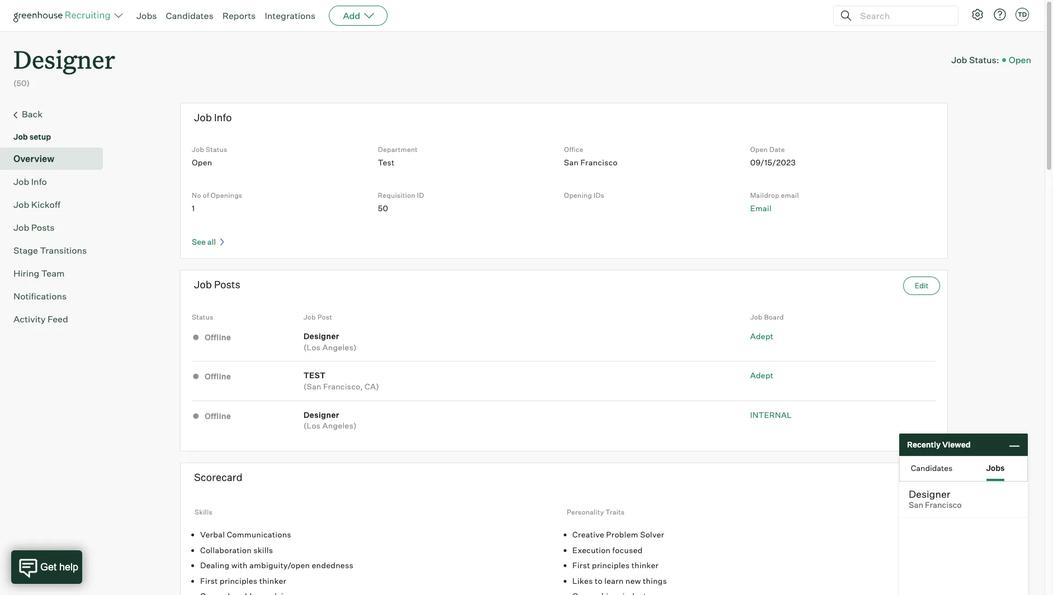 Task type: describe. For each thing, give the bounding box(es) containing it.
all
[[207, 237, 216, 247]]

designer inside designer san francisco
[[909, 488, 951, 501]]

recently viewed
[[908, 441, 971, 450]]

job down overview
[[13, 176, 29, 187]]

designer down post
[[304, 332, 339, 341]]

1 horizontal spatial job info
[[194, 111, 232, 123]]

opening ids
[[564, 192, 605, 200]]

job kickoff
[[13, 199, 60, 210]]

adept for designer (los angeles)
[[751, 332, 774, 341]]

3 offline from the top
[[203, 411, 231, 421]]

ids
[[594, 192, 605, 200]]

skills
[[195, 509, 213, 517]]

edit
[[915, 282, 929, 291]]

greenhouse recruiting image
[[13, 9, 114, 22]]

add button
[[329, 6, 388, 26]]

0 horizontal spatial job info
[[13, 176, 47, 187]]

email link
[[751, 204, 772, 213]]

setup
[[29, 132, 51, 141]]

opening
[[564, 192, 592, 200]]

job kickoff link
[[13, 198, 98, 211]]

angeles) for adept
[[323, 343, 357, 352]]

adept link for test (san francisco, ca)
[[751, 371, 774, 381]]

1 horizontal spatial first principles thinker
[[573, 561, 659, 571]]

(san
[[304, 382, 322, 392]]

candidates link
[[166, 10, 214, 21]]

with
[[231, 561, 248, 571]]

1 horizontal spatial principles
[[592, 561, 630, 571]]

1 horizontal spatial job posts
[[194, 279, 240, 291]]

execution
[[573, 546, 611, 555]]

job status:
[[952, 54, 1000, 65]]

execution focused
[[573, 546, 643, 555]]

0 horizontal spatial first principles thinker
[[200, 577, 287, 586]]

add
[[343, 10, 360, 21]]

edit link
[[904, 277, 941, 296]]

notifications
[[13, 291, 67, 302]]

ambiguity/open
[[250, 561, 310, 571]]

see all
[[192, 237, 218, 247]]

0 horizontal spatial first
[[200, 577, 218, 586]]

stage transitions
[[13, 245, 87, 256]]

new
[[626, 577, 641, 586]]

see
[[192, 237, 206, 247]]

focused
[[613, 546, 643, 555]]

post
[[318, 313, 332, 322]]

0 horizontal spatial candidates
[[166, 10, 214, 21]]

reports
[[223, 10, 256, 21]]

board
[[765, 313, 784, 322]]

integrations
[[265, 10, 316, 21]]

activity feed
[[13, 314, 68, 325]]

test (san francisco, ca)
[[304, 371, 379, 392]]

things
[[643, 577, 667, 586]]

1 horizontal spatial info
[[214, 111, 232, 123]]

department
[[378, 146, 418, 154]]

skills
[[254, 546, 273, 555]]

50
[[378, 204, 389, 213]]

jobs link
[[137, 10, 157, 21]]

1 vertical spatial status
[[192, 313, 213, 322]]

1
[[192, 204, 195, 213]]

test
[[304, 371, 326, 381]]

1 offline from the top
[[203, 333, 231, 342]]

francisco,
[[323, 382, 363, 392]]

no of openings
[[192, 192, 242, 200]]

2 offline from the top
[[203, 372, 231, 382]]

internal link
[[751, 411, 792, 420]]

job posts link
[[13, 221, 98, 234]]

job left setup on the left of the page
[[13, 132, 28, 141]]

designer link
[[13, 31, 115, 78]]

job up 'job status'
[[194, 111, 212, 123]]

open date
[[751, 146, 785, 154]]

td
[[1018, 11, 1027, 18]]

see all link
[[192, 237, 224, 247]]

job info link
[[13, 175, 98, 188]]

likes to learn new things
[[573, 577, 667, 586]]

date
[[770, 146, 785, 154]]

feed
[[48, 314, 68, 325]]

job post
[[304, 313, 332, 322]]

0 horizontal spatial principles
[[220, 577, 258, 586]]

stage
[[13, 245, 38, 256]]

job status
[[192, 146, 227, 154]]

san francisco
[[564, 158, 618, 167]]

configure image
[[971, 8, 985, 21]]

email
[[781, 192, 799, 200]]

creative problem solver
[[573, 530, 665, 540]]

td button
[[1016, 8, 1030, 21]]

kickoff
[[31, 199, 60, 210]]

communications
[[227, 530, 291, 540]]

0 vertical spatial jobs
[[137, 10, 157, 21]]

personality traits
[[567, 509, 625, 517]]

(50)
[[13, 78, 30, 88]]

job board
[[751, 313, 784, 322]]

verbal
[[200, 530, 225, 540]]

0 horizontal spatial info
[[31, 176, 47, 187]]

09/15/2023
[[751, 158, 796, 167]]

tab list containing candidates
[[900, 457, 1028, 482]]

no
[[192, 192, 201, 200]]

designer san francisco
[[909, 488, 962, 511]]

back
[[22, 108, 43, 120]]

0 vertical spatial job posts
[[13, 222, 55, 233]]

viewed
[[943, 441, 971, 450]]

transitions
[[40, 245, 87, 256]]

of
[[203, 192, 209, 200]]

1 horizontal spatial first
[[573, 561, 590, 571]]



Task type: vqa. For each thing, say whether or not it's contained in the screenshot.
traits
yes



Task type: locate. For each thing, give the bounding box(es) containing it.
activity
[[13, 314, 46, 325]]

tab list
[[900, 457, 1028, 482]]

designer (los angeles) for internal
[[304, 411, 357, 431]]

dealing
[[200, 561, 230, 571]]

2 horizontal spatial open
[[1009, 54, 1032, 65]]

candidates right the jobs 'link'
[[166, 10, 214, 21]]

0 vertical spatial angeles)
[[323, 343, 357, 352]]

1 adept link from the top
[[751, 332, 774, 341]]

open right status: at the right top
[[1009, 54, 1032, 65]]

recently
[[908, 441, 941, 450]]

0 vertical spatial posts
[[31, 222, 55, 233]]

job posts
[[13, 222, 55, 233], [194, 279, 240, 291]]

offline
[[203, 333, 231, 342], [203, 372, 231, 382], [203, 411, 231, 421]]

maildrop email
[[751, 192, 799, 200]]

0 vertical spatial info
[[214, 111, 232, 123]]

adept down job board
[[751, 332, 774, 341]]

td button
[[1014, 6, 1032, 24]]

1 designer (los angeles) from the top
[[304, 332, 357, 352]]

1 vertical spatial first
[[200, 577, 218, 586]]

overview link
[[13, 152, 98, 165]]

hiring
[[13, 268, 39, 279]]

2 vertical spatial offline
[[203, 411, 231, 421]]

job
[[952, 54, 968, 65], [194, 111, 212, 123], [13, 132, 28, 141], [192, 146, 204, 154], [13, 176, 29, 187], [13, 199, 29, 210], [13, 222, 29, 233], [194, 279, 212, 291], [304, 313, 316, 322], [751, 313, 763, 322]]

2 adept link from the top
[[751, 371, 774, 381]]

adept up internal
[[751, 371, 774, 381]]

1 (los from the top
[[304, 343, 321, 352]]

0 vertical spatial candidates
[[166, 10, 214, 21]]

1 vertical spatial jobs
[[987, 464, 1005, 473]]

info
[[214, 111, 232, 123], [31, 176, 47, 187]]

email
[[751, 204, 772, 213]]

job posts down all
[[194, 279, 240, 291]]

job left post
[[304, 313, 316, 322]]

0 vertical spatial adept link
[[751, 332, 774, 341]]

ca)
[[365, 382, 379, 392]]

info up job kickoff
[[31, 176, 47, 187]]

status
[[206, 146, 227, 154], [192, 313, 213, 322]]

first principles thinker up learn
[[573, 561, 659, 571]]

0 vertical spatial open
[[1009, 54, 1032, 65]]

0 horizontal spatial jobs
[[137, 10, 157, 21]]

job left the kickoff
[[13, 199, 29, 210]]

principles up learn
[[592, 561, 630, 571]]

first down dealing
[[200, 577, 218, 586]]

2 designer (los angeles) from the top
[[304, 411, 357, 431]]

san
[[564, 158, 579, 167], [909, 501, 924, 511]]

first
[[573, 561, 590, 571], [200, 577, 218, 586]]

team
[[41, 268, 65, 279]]

0 horizontal spatial posts
[[31, 222, 55, 233]]

0 horizontal spatial san
[[564, 158, 579, 167]]

(los for adept
[[304, 343, 321, 352]]

1 vertical spatial (los
[[304, 421, 321, 431]]

job down see all
[[194, 279, 212, 291]]

(los for internal
[[304, 421, 321, 431]]

hiring team
[[13, 268, 65, 279]]

posts down all
[[214, 279, 240, 291]]

designer (los angeles) down francisco,
[[304, 411, 357, 431]]

1 vertical spatial angeles)
[[323, 421, 357, 431]]

1 vertical spatial designer (los angeles)
[[304, 411, 357, 431]]

stage transitions link
[[13, 244, 98, 257]]

0 vertical spatial first
[[573, 561, 590, 571]]

0 vertical spatial (los
[[304, 343, 321, 352]]

0 vertical spatial offline
[[203, 333, 231, 342]]

maildrop
[[751, 192, 780, 200]]

job posts down job kickoff
[[13, 222, 55, 233]]

angeles) for internal
[[323, 421, 357, 431]]

openings
[[211, 192, 242, 200]]

open
[[1009, 54, 1032, 65], [751, 146, 768, 154], [192, 158, 212, 167]]

job up no
[[192, 146, 204, 154]]

posts down the kickoff
[[31, 222, 55, 233]]

0 horizontal spatial open
[[192, 158, 212, 167]]

requisition id
[[378, 192, 424, 200]]

0 vertical spatial job info
[[194, 111, 232, 123]]

adept
[[751, 332, 774, 341], [751, 371, 774, 381]]

0 vertical spatial status
[[206, 146, 227, 154]]

0 vertical spatial adept
[[751, 332, 774, 341]]

adept link for designer (los angeles)
[[751, 332, 774, 341]]

adept link
[[751, 332, 774, 341], [751, 371, 774, 381]]

1 vertical spatial candidates
[[911, 464, 953, 473]]

1 adept from the top
[[751, 332, 774, 341]]

francisco
[[581, 158, 618, 167], [926, 501, 962, 511]]

1 vertical spatial offline
[[203, 372, 231, 382]]

2 angeles) from the top
[[323, 421, 357, 431]]

0 vertical spatial thinker
[[632, 561, 659, 571]]

info up 'job status'
[[214, 111, 232, 123]]

(los down "(san"
[[304, 421, 321, 431]]

1 horizontal spatial san
[[909, 501, 924, 511]]

1 vertical spatial info
[[31, 176, 47, 187]]

1 vertical spatial principles
[[220, 577, 258, 586]]

reports link
[[223, 10, 256, 21]]

1 vertical spatial adept link
[[751, 371, 774, 381]]

first principles thinker down with
[[200, 577, 287, 586]]

1 horizontal spatial jobs
[[987, 464, 1005, 473]]

jobs
[[137, 10, 157, 21], [987, 464, 1005, 473]]

designer (los angeles) for adept
[[304, 332, 357, 352]]

1 horizontal spatial posts
[[214, 279, 240, 291]]

francisco inside designer san francisco
[[926, 501, 962, 511]]

1 horizontal spatial francisco
[[926, 501, 962, 511]]

collaboration
[[200, 546, 252, 555]]

1 horizontal spatial open
[[751, 146, 768, 154]]

0 horizontal spatial francisco
[[581, 158, 618, 167]]

internal
[[751, 411, 792, 420]]

hiring team link
[[13, 267, 98, 280]]

adept link down job board
[[751, 332, 774, 341]]

1 vertical spatial francisco
[[926, 501, 962, 511]]

0 vertical spatial designer (los angeles)
[[304, 332, 357, 352]]

0 horizontal spatial job posts
[[13, 222, 55, 233]]

1 vertical spatial posts
[[214, 279, 240, 291]]

learn
[[605, 577, 624, 586]]

creative
[[573, 530, 605, 540]]

thinker down dealing with ambiguity/open endedness
[[259, 577, 287, 586]]

principles
[[592, 561, 630, 571], [220, 577, 258, 586]]

endedness
[[312, 561, 354, 571]]

dealing with ambiguity/open endedness
[[200, 561, 354, 571]]

(los up test
[[304, 343, 321, 352]]

0 horizontal spatial thinker
[[259, 577, 287, 586]]

collaboration skills
[[200, 546, 273, 555]]

notifications link
[[13, 290, 98, 303]]

candidates down recently viewed
[[911, 464, 953, 473]]

job info up 'job status'
[[194, 111, 232, 123]]

designer down "(san"
[[304, 411, 339, 420]]

1 vertical spatial job posts
[[194, 279, 240, 291]]

back link
[[13, 107, 98, 122]]

designer
[[13, 43, 115, 76], [304, 332, 339, 341], [304, 411, 339, 420], [909, 488, 951, 501]]

Search text field
[[858, 8, 948, 24]]

test
[[378, 158, 395, 167]]

office
[[564, 146, 584, 154]]

adept link up internal
[[751, 371, 774, 381]]

designer (los angeles) down post
[[304, 332, 357, 352]]

1 vertical spatial first principles thinker
[[200, 577, 287, 586]]

1 vertical spatial san
[[909, 501, 924, 511]]

(los
[[304, 343, 321, 352], [304, 421, 321, 431]]

to
[[595, 577, 603, 586]]

open down 'job status'
[[192, 158, 212, 167]]

thinker
[[632, 561, 659, 571], [259, 577, 287, 586]]

scorecard
[[194, 472, 243, 484]]

candidates inside tab list
[[911, 464, 953, 473]]

1 horizontal spatial candidates
[[911, 464, 953, 473]]

posts
[[31, 222, 55, 233], [214, 279, 240, 291]]

candidates
[[166, 10, 214, 21], [911, 464, 953, 473]]

thinker up things
[[632, 561, 659, 571]]

1 angeles) from the top
[[323, 343, 357, 352]]

status:
[[970, 54, 1000, 65]]

job up stage
[[13, 222, 29, 233]]

1 vertical spatial open
[[751, 146, 768, 154]]

designer down recently
[[909, 488, 951, 501]]

0 vertical spatial first principles thinker
[[573, 561, 659, 571]]

jobs inside tab list
[[987, 464, 1005, 473]]

0 vertical spatial san
[[564, 158, 579, 167]]

job left status: at the right top
[[952, 54, 968, 65]]

0 vertical spatial francisco
[[581, 158, 618, 167]]

open left date
[[751, 146, 768, 154]]

personality
[[567, 509, 604, 517]]

adept for test (san francisco, ca)
[[751, 371, 774, 381]]

1 vertical spatial job info
[[13, 176, 47, 187]]

likes
[[573, 577, 593, 586]]

problem
[[606, 530, 639, 540]]

job left board
[[751, 313, 763, 322]]

designer (50)
[[13, 43, 115, 88]]

2 (los from the top
[[304, 421, 321, 431]]

2 vertical spatial open
[[192, 158, 212, 167]]

job setup
[[13, 132, 51, 141]]

angeles) down francisco,
[[323, 421, 357, 431]]

san inside designer san francisco
[[909, 501, 924, 511]]

requisition
[[378, 192, 416, 200]]

1 horizontal spatial thinker
[[632, 561, 659, 571]]

1 vertical spatial adept
[[751, 371, 774, 381]]

overview
[[13, 153, 54, 164]]

1 vertical spatial thinker
[[259, 577, 287, 586]]

integrations link
[[265, 10, 316, 21]]

job info down overview
[[13, 176, 47, 187]]

principles down with
[[220, 577, 258, 586]]

0 vertical spatial principles
[[592, 561, 630, 571]]

designer down greenhouse recruiting image
[[13, 43, 115, 76]]

verbal communications
[[200, 530, 291, 540]]

first up likes
[[573, 561, 590, 571]]

2 adept from the top
[[751, 371, 774, 381]]

designer (los angeles)
[[304, 332, 357, 352], [304, 411, 357, 431]]

id
[[417, 192, 424, 200]]

angeles) down post
[[323, 343, 357, 352]]



